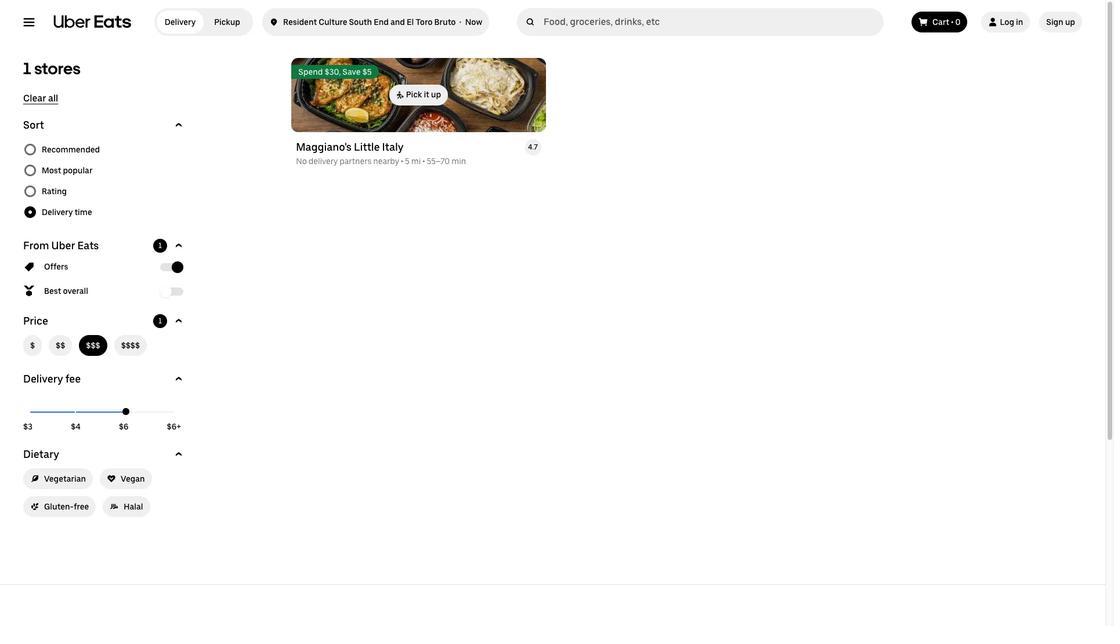 Task type: vqa. For each thing, say whether or not it's contained in the screenshot.
Vegetarian
yes



Task type: describe. For each thing, give the bounding box(es) containing it.
sort
[[23, 119, 44, 131]]

time
[[75, 208, 92, 217]]

toro
[[416, 17, 433, 27]]

$3
[[23, 422, 33, 432]]

gluten-free button
[[23, 497, 96, 518]]

log
[[1000, 17, 1014, 27]]

delivery fee
[[23, 373, 81, 385]]

vegetarian button
[[23, 469, 93, 490]]

dietary button
[[23, 448, 186, 462]]

uber eats home image
[[53, 15, 131, 29]]

deliver to image
[[269, 15, 279, 29]]

resident culture south end and el toro bruto • now
[[283, 17, 482, 27]]

vegetarian
[[44, 475, 86, 484]]

popular
[[63, 166, 93, 175]]

gluten-free
[[44, 503, 89, 512]]

now
[[465, 17, 482, 27]]

sort button
[[23, 118, 186, 132]]

and
[[391, 17, 405, 27]]

fee
[[65, 373, 81, 385]]

offers
[[44, 262, 68, 272]]

delivery for delivery time
[[42, 208, 73, 217]]

$6
[[119, 422, 129, 432]]

log in link
[[982, 12, 1030, 32]]

Pickup radio
[[204, 10, 251, 34]]

delivery for delivery fee
[[23, 373, 63, 385]]

1 vertical spatial 1
[[159, 242, 162, 250]]

free
[[74, 503, 89, 512]]

$6+
[[167, 422, 181, 432]]

clear all
[[23, 93, 58, 104]]

from
[[23, 240, 49, 252]]

up
[[1065, 17, 1075, 27]]

sign up
[[1047, 17, 1075, 27]]

$4
[[71, 422, 81, 432]]

clear all button
[[23, 93, 58, 104]]

1 stores
[[23, 59, 81, 78]]

delivery for delivery
[[165, 17, 196, 27]]

main navigation menu image
[[23, 16, 35, 28]]

bruto
[[434, 17, 456, 27]]

overall
[[63, 287, 88, 296]]

in
[[1016, 17, 1023, 27]]

$ button
[[23, 335, 42, 356]]

$
[[30, 341, 35, 351]]

$$$
[[86, 341, 100, 351]]

cart • 0
[[933, 17, 961, 27]]

el
[[407, 17, 414, 27]]



Task type: locate. For each thing, give the bounding box(es) containing it.
Delivery radio
[[157, 10, 204, 34]]

delivery
[[165, 17, 196, 27], [42, 208, 73, 217], [23, 373, 63, 385]]

halal button
[[103, 497, 150, 518]]

1
[[23, 59, 31, 78], [159, 242, 162, 250], [159, 317, 162, 326]]

delivery left 'fee'
[[23, 373, 63, 385]]

gluten-
[[44, 503, 74, 512]]

culture
[[319, 17, 347, 27]]

from uber eats
[[23, 240, 99, 252]]

2 vertical spatial 1
[[159, 317, 162, 326]]

resident
[[283, 17, 317, 27]]

vegan button
[[100, 469, 152, 490]]

$$ button
[[49, 335, 72, 356]]

price
[[23, 315, 48, 327]]

1 • from the left
[[459, 17, 462, 27]]

delivery fee button
[[23, 373, 186, 387]]

dietary
[[23, 449, 59, 461]]

recommended
[[42, 145, 100, 154]]

sign
[[1047, 17, 1064, 27]]

$$$$
[[121, 341, 140, 351]]

•
[[459, 17, 462, 27], [951, 17, 954, 27]]

• left now at the left
[[459, 17, 462, 27]]

halal
[[124, 503, 143, 512]]

uber
[[51, 240, 75, 252]]

log in
[[1000, 17, 1023, 27]]

vegan
[[121, 475, 145, 484]]

2 • from the left
[[951, 17, 954, 27]]

delivery time
[[42, 208, 92, 217]]

0
[[956, 17, 961, 27]]

1 horizontal spatial •
[[951, 17, 954, 27]]

most
[[42, 166, 61, 175]]

option group containing recommended
[[23, 139, 186, 223]]

$$
[[56, 341, 65, 351]]

best
[[44, 287, 61, 296]]

best overall
[[44, 287, 88, 296]]

Food, groceries, drinks, etc text field
[[544, 16, 879, 28]]

2 vertical spatial delivery
[[23, 373, 63, 385]]

stores
[[34, 59, 81, 78]]

end
[[374, 17, 389, 27]]

0 vertical spatial 1
[[23, 59, 31, 78]]

0 vertical spatial delivery
[[165, 17, 196, 27]]

most popular
[[42, 166, 93, 175]]

delivery inside delivery fee button
[[23, 373, 63, 385]]

eats
[[77, 240, 99, 252]]

rating
[[42, 187, 67, 196]]

0 horizontal spatial •
[[459, 17, 462, 27]]

$$$ button
[[79, 335, 107, 356]]

sign up link
[[1040, 12, 1082, 32]]

delivery down rating
[[42, 208, 73, 217]]

delivery inside the "delivery" option
[[165, 17, 196, 27]]

clear
[[23, 93, 46, 104]]

1 vertical spatial delivery
[[42, 208, 73, 217]]

all
[[48, 93, 58, 104]]

option group
[[23, 139, 186, 223]]

$$$$ button
[[114, 335, 147, 356]]

cart
[[933, 17, 949, 27]]

delivery inside option group
[[42, 208, 73, 217]]

pickup
[[214, 17, 240, 27]]

south
[[349, 17, 372, 27]]

delivery left pickup
[[165, 17, 196, 27]]

• left 0
[[951, 17, 954, 27]]



